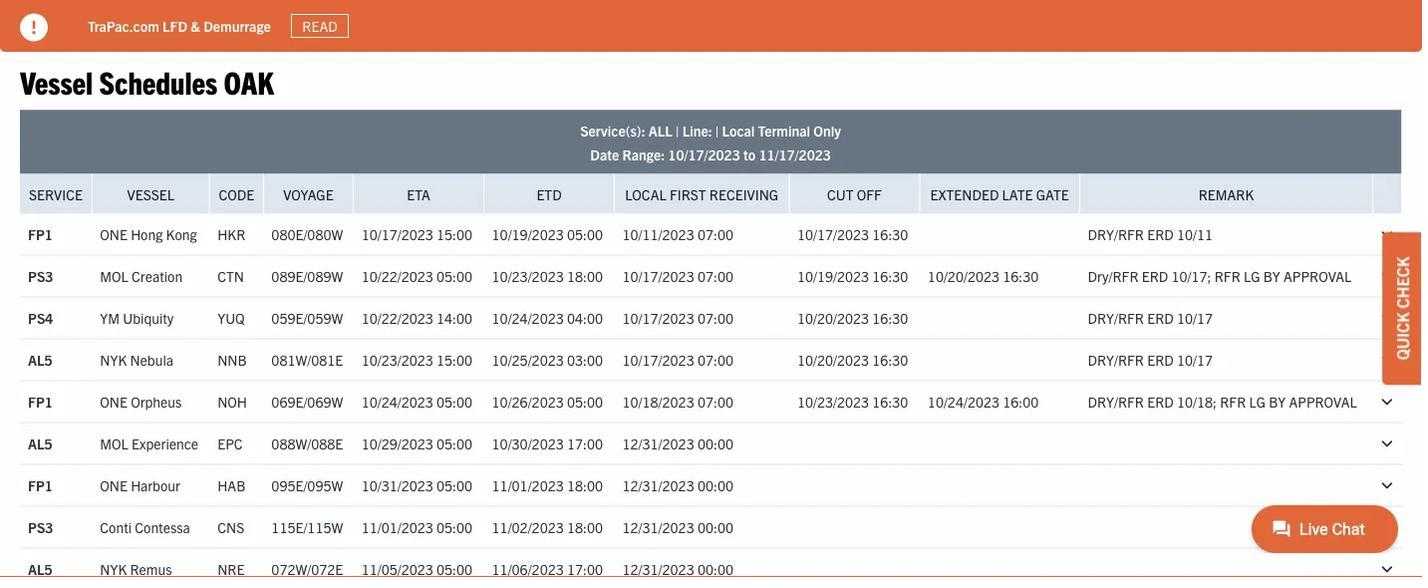 Task type: locate. For each thing, give the bounding box(es) containing it.
1 10/22/2023 from the top
[[362, 268, 434, 286]]

lg right 10/18;
[[1250, 394, 1266, 411]]

05:00 down 10/24/2023 05:00
[[437, 435, 473, 453]]

service(s): all | line: | local terminal only date range: 10/17/2023 to 11/17/2023
[[580, 122, 841, 164]]

erd for 10/23/2023 18:00
[[1142, 268, 1169, 286]]

10/19/2023 for 10/19/2023 05:00
[[492, 226, 564, 244]]

11/02/2023
[[492, 519, 564, 537]]

nyk
[[100, 352, 127, 370]]

16:30 up the 10/23/2023 16:30
[[873, 352, 909, 370]]

10/20/2023 16:30 down the 10/19/2023 16:30
[[798, 310, 909, 328]]

059e/059w
[[272, 310, 343, 328]]

10/17 up 10/18;
[[1177, 352, 1213, 370]]

2 10/22/2023 from the top
[[362, 310, 434, 328]]

1 horizontal spatial vessel
[[127, 186, 174, 204]]

10/20/2023 16:30 for 03:00
[[798, 352, 909, 370]]

10/20/2023 down extended
[[928, 268, 1000, 286]]

terminal
[[758, 122, 811, 140]]

10/17/2023 07:00 for 10/23/2023 18:00
[[623, 268, 734, 286]]

05:00 for 10/26/2023 05:00
[[567, 394, 603, 411]]

10/19/2023 down etd
[[492, 226, 564, 244]]

mol for mol experience
[[100, 435, 128, 453]]

1 horizontal spatial |
[[716, 122, 719, 140]]

10/22/2023 down 10/17/2023 15:00
[[362, 268, 434, 286]]

local first receiving
[[625, 186, 779, 204]]

2 vertical spatial one
[[100, 477, 128, 495]]

00:00 for 11/01/2023 18:00
[[698, 477, 734, 495]]

00:00 for 11/02/2023 18:00
[[698, 519, 734, 537]]

1 vertical spatial lg
[[1250, 394, 1266, 411]]

10/24/2023 up 10/25/2023
[[492, 310, 564, 328]]

10/17 down 10/17;
[[1177, 310, 1213, 328]]

2 | from the left
[[716, 122, 719, 140]]

2 horizontal spatial 10/23/2023
[[798, 394, 870, 411]]

16:30 left 10/24/2023 16:00 at the bottom of the page
[[873, 394, 909, 411]]

creation
[[132, 268, 183, 286]]

05:00 up the 10/29/2023 05:00
[[437, 394, 473, 411]]

0 vertical spatial 10/19/2023
[[492, 226, 564, 244]]

all
[[649, 122, 673, 140]]

2 mol from the top
[[100, 435, 128, 453]]

dry/rfr erd 10/17; rfr lg by approval
[[1088, 268, 1352, 286]]

18:00 down 11/01/2023 18:00
[[567, 519, 603, 537]]

05:00 for 10/29/2023 05:00
[[437, 435, 473, 453]]

check
[[1393, 257, 1413, 309]]

10/19/2023 05:00
[[492, 226, 603, 244]]

2 vertical spatial 18:00
[[567, 519, 603, 537]]

03:00
[[567, 352, 603, 370]]

rfr for 10/17;
[[1215, 268, 1241, 286]]

erd for 10/24/2023 04:00
[[1148, 310, 1174, 328]]

dry/rfr erd 10/17 down dry/rfr
[[1088, 310, 1213, 328]]

1 15:00 from the top
[[437, 226, 473, 244]]

lg right 10/17;
[[1244, 268, 1261, 286]]

10/18;
[[1177, 394, 1217, 411]]

1 10/17 from the top
[[1177, 310, 1213, 328]]

harbour
[[131, 477, 180, 495]]

16:30 down the off
[[873, 226, 909, 244]]

1 vertical spatial 10/19/2023
[[798, 268, 870, 286]]

ps3
[[28, 268, 53, 286], [28, 519, 53, 537]]

0 vertical spatial 11/01/2023
[[492, 477, 564, 495]]

1 vertical spatial 10/23/2023
[[362, 352, 434, 370]]

1 one from the top
[[100, 226, 128, 244]]

10/19/2023 down 10/17/2023 16:30 on the right of page
[[798, 268, 870, 286]]

rfr right 10/17;
[[1215, 268, 1241, 286]]

2 horizontal spatial 10/24/2023
[[928, 394, 1000, 411]]

one left harbour
[[100, 477, 128, 495]]

05:00 up 10/23/2023 18:00
[[567, 226, 603, 244]]

0 vertical spatial 12/31/2023 00:00
[[623, 435, 734, 453]]

10/18/2023
[[623, 394, 695, 411]]

16:30 for 10/19/2023 05:00
[[873, 226, 909, 244]]

16:30 down the 10/19/2023 16:30
[[873, 310, 909, 328]]

1 ps3 from the top
[[28, 268, 53, 286]]

erd left 10/11 at the top right of page
[[1148, 226, 1174, 244]]

0 vertical spatial rfr
[[1215, 268, 1241, 286]]

ps3 up ps4
[[28, 268, 53, 286]]

11/01/2023 down 10/31/2023
[[362, 519, 434, 537]]

2 vertical spatial 10/20/2023
[[798, 352, 870, 370]]

2 00:00 from the top
[[698, 477, 734, 495]]

3 12/31/2023 00:00 from the top
[[623, 519, 734, 537]]

2 vertical spatial 12/31/2023
[[623, 519, 695, 537]]

11/01/2023
[[492, 477, 564, 495], [362, 519, 434, 537]]

10/29/2023
[[362, 435, 434, 453]]

1 vertical spatial 12/31/2023 00:00
[[623, 477, 734, 495]]

0 vertical spatial 18:00
[[567, 268, 603, 286]]

2 ps3 from the top
[[28, 519, 53, 537]]

by for 10/18;
[[1270, 394, 1286, 411]]

10/20/2023 16:30 down extended late gate
[[928, 268, 1039, 286]]

1 vertical spatial al5
[[28, 435, 52, 453]]

1 vertical spatial 10/17
[[1177, 352, 1213, 370]]

07:00 for 10/19/2023 05:00
[[698, 226, 734, 244]]

2 10/17 from the top
[[1177, 352, 1213, 370]]

1 vertical spatial mol
[[100, 435, 128, 453]]

10/24/2023 up 10/29/2023
[[362, 394, 434, 411]]

hong
[[131, 226, 163, 244]]

2 one from the top
[[100, 394, 128, 411]]

10/17/2023 down line:
[[668, 146, 740, 164]]

10/29/2023 05:00
[[362, 435, 473, 453]]

15:00 down 14:00
[[437, 352, 473, 370]]

| right line:
[[716, 122, 719, 140]]

vessel up one hong kong at the top of the page
[[127, 186, 174, 204]]

12/31/2023 00:00 for 10/30/2023 17:00
[[623, 435, 734, 453]]

0 vertical spatial fp1
[[28, 226, 53, 244]]

10/24/2023 16:00
[[928, 394, 1039, 411]]

05:00 for 10/24/2023 05:00
[[437, 394, 473, 411]]

3 fp1 from the top
[[28, 477, 53, 495]]

2 12/31/2023 00:00 from the top
[[623, 477, 734, 495]]

0 horizontal spatial 11/01/2023
[[362, 519, 434, 537]]

1 vertical spatial dry/rfr erd 10/17
[[1088, 352, 1213, 370]]

3 dry/rfr from the top
[[1088, 352, 1145, 370]]

dry/rfr erd 10/17 up 10/18;
[[1088, 352, 1213, 370]]

18:00 up 04:00
[[567, 268, 603, 286]]

0 horizontal spatial 10/19/2023
[[492, 226, 564, 244]]

1 horizontal spatial 10/19/2023
[[798, 268, 870, 286]]

0 vertical spatial ps3
[[28, 268, 53, 286]]

dry/rfr
[[1088, 268, 1139, 286]]

epc
[[218, 435, 243, 453]]

0 vertical spatial vessel
[[20, 62, 93, 100]]

2 vertical spatial 10/20/2023 16:30
[[798, 352, 909, 370]]

5 07:00 from the top
[[698, 394, 734, 411]]

0 horizontal spatial 10/23/2023
[[362, 352, 434, 370]]

trapac.com lfd & demurrage
[[88, 17, 271, 34]]

0 horizontal spatial 10/24/2023
[[362, 394, 434, 411]]

demurrage
[[204, 17, 271, 34]]

10/17/2023 down the eta
[[362, 226, 434, 244]]

0 vertical spatial 10/17
[[1177, 310, 1213, 328]]

18:00
[[567, 268, 603, 286], [567, 477, 603, 495], [567, 519, 603, 537]]

18:00 for 11/01/2023 18:00
[[567, 477, 603, 495]]

1 vertical spatial 10/20/2023
[[798, 310, 870, 328]]

10/26/2023
[[492, 394, 564, 411]]

0 vertical spatial 10/20/2023 16:30
[[928, 268, 1039, 286]]

10/19/2023 for 10/19/2023 16:30
[[798, 268, 870, 286]]

10/17
[[1177, 310, 1213, 328], [1177, 352, 1213, 370]]

0 vertical spatial approval
[[1284, 268, 1352, 286]]

erd up dry/rfr erd 10/18; rfr lg by approval
[[1148, 352, 1174, 370]]

10/20/2023 down the 10/19/2023 16:30
[[798, 310, 870, 328]]

dry/rfr for 10/24/2023 04:00
[[1088, 310, 1145, 328]]

3 18:00 from the top
[[567, 519, 603, 537]]

0 vertical spatial mol
[[100, 268, 128, 286]]

dry/rfr for 10/19/2023 05:00
[[1088, 226, 1145, 244]]

2 15:00 from the top
[[437, 352, 473, 370]]

10/19/2023
[[492, 226, 564, 244], [798, 268, 870, 286]]

1 vertical spatial ps3
[[28, 519, 53, 537]]

0 vertical spatial by
[[1264, 268, 1281, 286]]

1 al5 from the top
[[28, 352, 52, 370]]

2 dry/rfr erd 10/17 from the top
[[1088, 352, 1213, 370]]

2 dry/rfr from the top
[[1088, 310, 1145, 328]]

0 vertical spatial one
[[100, 226, 128, 244]]

2 vertical spatial 10/17/2023 07:00
[[623, 352, 734, 370]]

mol up one harbour
[[100, 435, 128, 453]]

al5
[[28, 352, 52, 370], [28, 435, 52, 453]]

noh
[[218, 394, 247, 411]]

2 vertical spatial 00:00
[[698, 519, 734, 537]]

3 00:00 from the top
[[698, 519, 734, 537]]

2 vertical spatial fp1
[[28, 477, 53, 495]]

05:00 down 10/31/2023 05:00
[[437, 519, 473, 537]]

mol
[[100, 268, 128, 286], [100, 435, 128, 453]]

15:00 for 10/17/2023 15:00
[[437, 226, 473, 244]]

2 18:00 from the top
[[567, 477, 603, 495]]

erd for 10/19/2023 05:00
[[1148, 226, 1174, 244]]

15:00 for 10/23/2023 15:00
[[437, 352, 473, 370]]

1 horizontal spatial 10/23/2023
[[492, 268, 564, 286]]

10/11
[[1177, 226, 1213, 244]]

etd
[[537, 186, 562, 204]]

10/19/2023 16:30
[[798, 268, 909, 286]]

dry/rfr erd 10/17 for 10/25/2023 03:00
[[1088, 352, 1213, 370]]

07:00
[[698, 226, 734, 244], [698, 268, 734, 286], [698, 310, 734, 328], [698, 352, 734, 370], [698, 394, 734, 411]]

3 10/17/2023 07:00 from the top
[[623, 352, 734, 370]]

10/22/2023 for 10/22/2023 14:00
[[362, 310, 434, 328]]

1 fp1 from the top
[[28, 226, 53, 244]]

0 vertical spatial local
[[722, 122, 755, 140]]

10/17/2023 right 04:00
[[623, 310, 695, 328]]

0 vertical spatial al5
[[28, 352, 52, 370]]

10/18/2023 07:00
[[623, 394, 734, 411]]

1 vertical spatial one
[[100, 394, 128, 411]]

2 10/17/2023 07:00 from the top
[[623, 310, 734, 328]]

1 vertical spatial by
[[1270, 394, 1286, 411]]

1 18:00 from the top
[[567, 268, 603, 286]]

10/20/2023 up the 10/23/2023 16:30
[[798, 352, 870, 370]]

one for one hong kong
[[100, 226, 128, 244]]

1 vertical spatial 10/22/2023
[[362, 310, 434, 328]]

local up to
[[722, 122, 755, 140]]

dry/rfr erd 10/17
[[1088, 310, 1213, 328], [1088, 352, 1213, 370]]

4 07:00 from the top
[[698, 352, 734, 370]]

0 vertical spatial dry/rfr erd 10/17
[[1088, 310, 1213, 328]]

quick check
[[1393, 257, 1413, 360]]

11/01/2023 for 11/01/2023 18:00
[[492, 477, 564, 495]]

date
[[590, 146, 619, 164]]

rfr for 10/18;
[[1221, 394, 1247, 411]]

1 vertical spatial approval
[[1290, 394, 1358, 411]]

10/17/2023 07:00
[[623, 268, 734, 286], [623, 310, 734, 328], [623, 352, 734, 370]]

10/20/2023 for 10/24/2023 04:00
[[798, 310, 870, 328]]

07:00 for 10/25/2023 03:00
[[698, 352, 734, 370]]

| right all
[[676, 122, 679, 140]]

16:30
[[873, 226, 909, 244], [873, 268, 909, 286], [1003, 268, 1039, 286], [873, 310, 909, 328], [873, 352, 909, 370], [873, 394, 909, 411]]

10/11/2023 07:00
[[623, 226, 734, 244]]

vessel
[[20, 62, 93, 100], [127, 186, 174, 204]]

1 10/17/2023 07:00 from the top
[[623, 268, 734, 286]]

0 vertical spatial 10/23/2023
[[492, 268, 564, 286]]

12/31/2023 for 10/30/2023 17:00
[[623, 435, 695, 453]]

1 vertical spatial 18:00
[[567, 477, 603, 495]]

0 vertical spatial 10/22/2023
[[362, 268, 434, 286]]

16:30 for 10/24/2023 04:00
[[873, 310, 909, 328]]

1 12/31/2023 from the top
[[623, 435, 695, 453]]

05:00 down 03:00
[[567, 394, 603, 411]]

one left hong
[[100, 226, 128, 244]]

vessel down solid icon
[[20, 62, 93, 100]]

0 horizontal spatial local
[[625, 186, 667, 204]]

voyage
[[284, 186, 334, 204]]

nnb
[[218, 352, 247, 370]]

1 vertical spatial 15:00
[[437, 352, 473, 370]]

1 mol from the top
[[100, 268, 128, 286]]

|
[[676, 122, 679, 140], [716, 122, 719, 140]]

ps3 left conti
[[28, 519, 53, 537]]

1 vertical spatial 10/17/2023 07:00
[[623, 310, 734, 328]]

15:00 up 10/22/2023 05:00
[[437, 226, 473, 244]]

11/01/2023 down 10/30/2023
[[492, 477, 564, 495]]

2 vertical spatial 12/31/2023 00:00
[[623, 519, 734, 537]]

to
[[744, 146, 756, 164]]

1 horizontal spatial 10/24/2023
[[492, 310, 564, 328]]

11/02/2023 18:00
[[492, 519, 603, 537]]

approval
[[1284, 268, 1352, 286], [1290, 394, 1358, 411]]

2 al5 from the top
[[28, 435, 52, 453]]

rfr right 10/18;
[[1221, 394, 1247, 411]]

0 vertical spatial 12/31/2023
[[623, 435, 695, 453]]

service
[[29, 186, 83, 204]]

10/20/2023 16:30
[[928, 268, 1039, 286], [798, 310, 909, 328], [798, 352, 909, 370]]

erd left 10/18;
[[1148, 394, 1174, 411]]

16:30 down 10/17/2023 16:30 on the right of page
[[873, 268, 909, 286]]

4 dry/rfr from the top
[[1088, 394, 1145, 411]]

10/17/2023 up "10/18/2023"
[[623, 352, 695, 370]]

3 one from the top
[[100, 477, 128, 495]]

0 horizontal spatial vessel
[[20, 62, 93, 100]]

1 vertical spatial rfr
[[1221, 394, 1247, 411]]

18:00 down 17:00
[[567, 477, 603, 495]]

by right 10/17;
[[1264, 268, 1281, 286]]

2 fp1 from the top
[[28, 394, 53, 411]]

1 dry/rfr from the top
[[1088, 226, 1145, 244]]

0 horizontal spatial |
[[676, 122, 679, 140]]

05:00 up 11/01/2023 05:00
[[437, 477, 473, 495]]

10/23/2023
[[492, 268, 564, 286], [362, 352, 434, 370], [798, 394, 870, 411]]

1 00:00 from the top
[[698, 435, 734, 453]]

dry/rfr
[[1088, 226, 1145, 244], [1088, 310, 1145, 328], [1088, 352, 1145, 370], [1088, 394, 1145, 411]]

3 12/31/2023 from the top
[[623, 519, 695, 537]]

2 12/31/2023 from the top
[[623, 477, 695, 495]]

1 horizontal spatial local
[[722, 122, 755, 140]]

05:00 for 10/31/2023 05:00
[[437, 477, 473, 495]]

1 vertical spatial 11/01/2023
[[362, 519, 434, 537]]

11/01/2023 05:00
[[362, 519, 473, 537]]

al5 for nyk nebula
[[28, 352, 52, 370]]

10/20/2023 for 10/25/2023 03:00
[[798, 352, 870, 370]]

05:00 up 14:00
[[437, 268, 473, 286]]

dry/rfr for 10/26/2023 05:00
[[1088, 394, 1145, 411]]

10/22/2023 up 10/23/2023 15:00
[[362, 310, 434, 328]]

erd for 10/26/2023 05:00
[[1148, 394, 1174, 411]]

1 vertical spatial 10/20/2023 16:30
[[798, 310, 909, 328]]

2 vertical spatial 10/23/2023
[[798, 394, 870, 411]]

10/20/2023 16:30 up the 10/23/2023 16:30
[[798, 352, 909, 370]]

1 vertical spatial fp1
[[28, 394, 53, 411]]

0 vertical spatial 00:00
[[698, 435, 734, 453]]

12/31/2023
[[623, 435, 695, 453], [623, 477, 695, 495], [623, 519, 695, 537]]

15:00
[[437, 226, 473, 244], [437, 352, 473, 370]]

local inside service(s): all | line: | local terminal only date range: 10/17/2023 to 11/17/2023
[[722, 122, 755, 140]]

vessel schedules oak
[[20, 62, 274, 100]]

115e/115w
[[272, 519, 343, 537]]

1 07:00 from the top
[[698, 226, 734, 244]]

0 vertical spatial 10/17/2023 07:00
[[623, 268, 734, 286]]

by right 10/18;
[[1270, 394, 1286, 411]]

2 07:00 from the top
[[698, 268, 734, 286]]

cns
[[218, 519, 244, 537]]

10/17 for 10/24/2023 04:00
[[1177, 310, 1213, 328]]

one for one harbour
[[100, 477, 128, 495]]

fp1
[[28, 226, 53, 244], [28, 394, 53, 411], [28, 477, 53, 495]]

1 dry/rfr erd 10/17 from the top
[[1088, 310, 1213, 328]]

1 vertical spatial 12/31/2023
[[623, 477, 695, 495]]

fp1 for one orpheus
[[28, 394, 53, 411]]

10/30/2023 17:00
[[492, 435, 603, 453]]

1 horizontal spatial 11/01/2023
[[492, 477, 564, 495]]

one down nyk
[[100, 394, 128, 411]]

3 07:00 from the top
[[698, 310, 734, 328]]

0 vertical spatial lg
[[1244, 268, 1261, 286]]

local
[[722, 122, 755, 140], [625, 186, 667, 204]]

10/24/2023 left 16:00
[[928, 394, 1000, 411]]

1 vertical spatial vessel
[[127, 186, 174, 204]]

16:30 for 10/23/2023 18:00
[[873, 268, 909, 286]]

erd down 10/17;
[[1148, 310, 1174, 328]]

local down range:
[[625, 186, 667, 204]]

18:00 for 11/02/2023 18:00
[[567, 519, 603, 537]]

mol up ym at the left of the page
[[100, 268, 128, 286]]

1 vertical spatial 00:00
[[698, 477, 734, 495]]

0 vertical spatial 15:00
[[437, 226, 473, 244]]

1 12/31/2023 00:00 from the top
[[623, 435, 734, 453]]

erd left 10/17;
[[1142, 268, 1169, 286]]

read link
[[291, 14, 349, 38]]



Task type: describe. For each thing, give the bounding box(es) containing it.
yuq
[[218, 310, 245, 328]]

07:00 for 10/26/2023 05:00
[[698, 394, 734, 411]]

dry/rfr for 10/25/2023 03:00
[[1088, 352, 1145, 370]]

quick check link
[[1383, 232, 1423, 385]]

10/24/2023 for 10/24/2023 05:00
[[362, 394, 434, 411]]

16:30 for 10/26/2023 05:00
[[873, 394, 909, 411]]

fp1 for one harbour
[[28, 477, 53, 495]]

quick
[[1393, 312, 1413, 360]]

10/17/2023 inside service(s): all | line: | local terminal only date range: 10/17/2023 to 11/17/2023
[[668, 146, 740, 164]]

10/22/2023 for 10/22/2023 05:00
[[362, 268, 434, 286]]

gate
[[1037, 186, 1070, 204]]

contessa
[[135, 519, 190, 537]]

ctn
[[218, 268, 244, 286]]

only
[[814, 122, 841, 140]]

mol experience
[[100, 435, 199, 453]]

nebula
[[130, 352, 173, 370]]

10/25/2023
[[492, 352, 564, 370]]

12/31/2023 00:00 for 11/01/2023 18:00
[[623, 477, 734, 495]]

10/17/2023 15:00
[[362, 226, 473, 244]]

conti contessa
[[100, 519, 190, 537]]

10/24/2023 for 10/24/2023 16:00
[[928, 394, 1000, 411]]

cut
[[827, 186, 854, 204]]

17:00
[[567, 435, 603, 453]]

080e/080w
[[272, 226, 343, 244]]

10/23/2023 18:00
[[492, 268, 603, 286]]

hab
[[218, 477, 246, 495]]

10/17/2023 07:00 for 10/24/2023 04:00
[[623, 310, 734, 328]]

range:
[[623, 146, 665, 164]]

conti
[[100, 519, 132, 537]]

07:00 for 10/24/2023 04:00
[[698, 310, 734, 328]]

10/24/2023 for 10/24/2023 04:00
[[492, 310, 564, 328]]

089e/089w
[[272, 268, 343, 286]]

10/23/2023 for 10/23/2023 16:30
[[798, 394, 870, 411]]

dry/rfr erd 10/18; rfr lg by approval
[[1088, 394, 1358, 411]]

095e/095w
[[272, 477, 343, 495]]

16:30 down 'late'
[[1003, 268, 1039, 286]]

10/22/2023 05:00
[[362, 268, 473, 286]]

1 | from the left
[[676, 122, 679, 140]]

remark
[[1199, 186, 1255, 204]]

lfd
[[163, 17, 188, 34]]

10/26/2023 05:00
[[492, 394, 603, 411]]

cut off
[[827, 186, 882, 204]]

ps4
[[28, 310, 53, 328]]

al5 for mol experience
[[28, 435, 52, 453]]

receiving
[[710, 186, 779, 204]]

05:00 for 11/01/2023 05:00
[[437, 519, 473, 537]]

extended late gate
[[931, 186, 1070, 204]]

088w/088e
[[272, 435, 343, 453]]

trapac.com
[[88, 17, 159, 34]]

10/17/2023 16:30
[[798, 226, 909, 244]]

10/17/2023 07:00 for 10/25/2023 03:00
[[623, 352, 734, 370]]

12/31/2023 00:00 for 11/02/2023 18:00
[[623, 519, 734, 537]]

10/17/2023 down cut
[[798, 226, 870, 244]]

14:00
[[437, 310, 473, 328]]

one hong kong
[[100, 226, 197, 244]]

code
[[219, 186, 254, 204]]

1 vertical spatial local
[[625, 186, 667, 204]]

10/17;
[[1172, 268, 1212, 286]]

read
[[302, 17, 338, 35]]

hkr
[[218, 226, 246, 244]]

nyk nebula
[[100, 352, 173, 370]]

eta
[[407, 186, 431, 204]]

one harbour
[[100, 477, 180, 495]]

ps3 for mol creation
[[28, 268, 53, 286]]

11/01/2023 for 11/01/2023 05:00
[[362, 519, 434, 537]]

ps3 for conti contessa
[[28, 519, 53, 537]]

10/23/2023 for 10/23/2023 18:00
[[492, 268, 564, 286]]

10/17/2023 down 10/11/2023
[[623, 268, 695, 286]]

lg for 10/18;
[[1250, 394, 1266, 411]]

mol for mol creation
[[100, 268, 128, 286]]

vessel for vessel
[[127, 186, 174, 204]]

approval for dry/rfr erd 10/17; rfr lg by approval
[[1284, 268, 1352, 286]]

10/23/2023 for 10/23/2023 15:00
[[362, 352, 434, 370]]

one orpheus
[[100, 394, 182, 411]]

service(s):
[[580, 122, 646, 140]]

11/17/2023
[[759, 146, 831, 164]]

dry/rfr erd 10/11
[[1088, 226, 1213, 244]]

12/31/2023 for 11/01/2023 18:00
[[623, 477, 695, 495]]

fp1 for one hong kong
[[28, 226, 53, 244]]

line:
[[683, 122, 713, 140]]

10/24/2023 04:00
[[492, 310, 603, 328]]

experience
[[132, 435, 199, 453]]

10/20/2023 16:30 for 04:00
[[798, 310, 909, 328]]

11/01/2023 18:00
[[492, 477, 603, 495]]

extended
[[931, 186, 999, 204]]

10/31/2023
[[362, 477, 434, 495]]

00:00 for 10/30/2023 17:00
[[698, 435, 734, 453]]

07:00 for 10/23/2023 18:00
[[698, 268, 734, 286]]

16:00
[[1003, 394, 1039, 411]]

mol creation
[[100, 268, 183, 286]]

kong
[[166, 226, 197, 244]]

10/17 for 10/25/2023 03:00
[[1177, 352, 1213, 370]]

ym
[[100, 310, 120, 328]]

10/22/2023 14:00
[[362, 310, 473, 328]]

by for 10/17;
[[1264, 268, 1281, 286]]

orpheus
[[131, 394, 182, 411]]

erd for 10/25/2023 03:00
[[1148, 352, 1174, 370]]

10/11/2023
[[623, 226, 695, 244]]

05:00 for 10/22/2023 05:00
[[437, 268, 473, 286]]

ym ubiquity
[[100, 310, 174, 328]]

16:30 for 10/25/2023 03:00
[[873, 352, 909, 370]]

12/31/2023 for 11/02/2023 18:00
[[623, 519, 695, 537]]

10/23/2023 15:00
[[362, 352, 473, 370]]

05:00 for 10/19/2023 05:00
[[567, 226, 603, 244]]

first
[[670, 186, 707, 204]]

0 vertical spatial 10/20/2023
[[928, 268, 1000, 286]]

18:00 for 10/23/2023 18:00
[[567, 268, 603, 286]]

one for one orpheus
[[100, 394, 128, 411]]

approval for dry/rfr erd 10/18; rfr lg by approval
[[1290, 394, 1358, 411]]

10/25/2023 03:00
[[492, 352, 603, 370]]

lg for 10/17;
[[1244, 268, 1261, 286]]

schedules
[[99, 62, 218, 100]]

late
[[1003, 186, 1033, 204]]

ubiquity
[[123, 310, 174, 328]]

off
[[857, 186, 882, 204]]

vessel for vessel schedules oak
[[20, 62, 93, 100]]

&
[[191, 17, 200, 34]]

solid image
[[20, 13, 48, 41]]

10/30/2023
[[492, 435, 564, 453]]

dry/rfr erd 10/17 for 10/24/2023 04:00
[[1088, 310, 1213, 328]]

04:00
[[567, 310, 603, 328]]

081w/081e
[[272, 352, 343, 370]]



Task type: vqa. For each thing, say whether or not it's contained in the screenshot.


